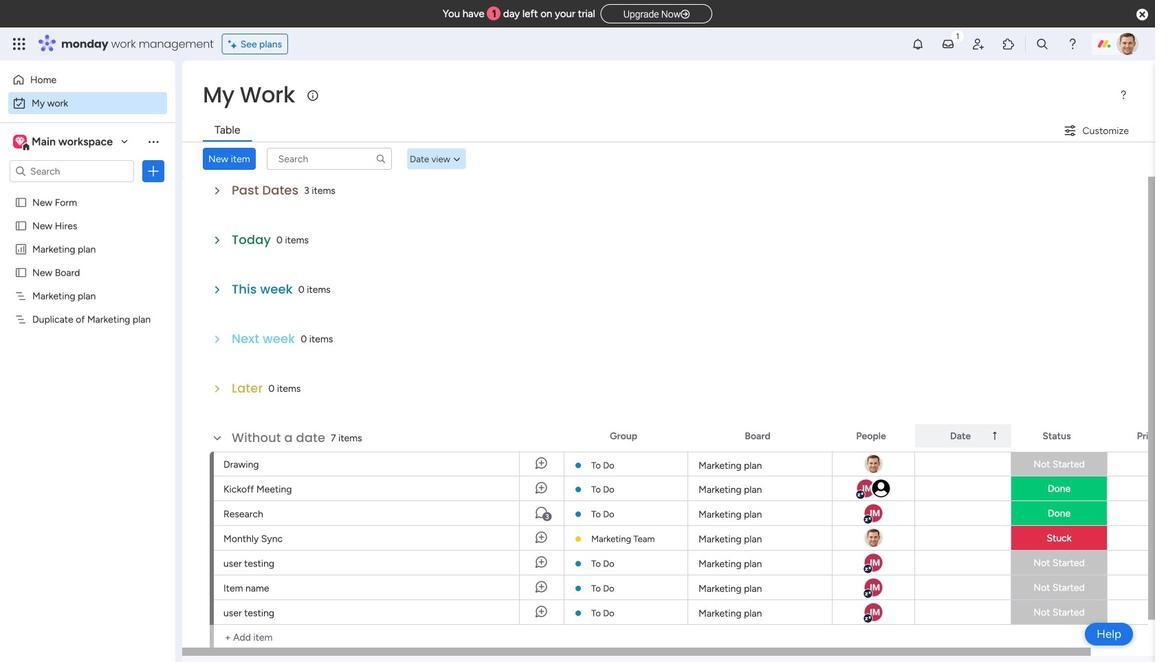Task type: locate. For each thing, give the bounding box(es) containing it.
1 workspace image from the left
[[13, 134, 27, 149]]

2 workspace image from the left
[[15, 134, 25, 149]]

0 vertical spatial public board image
[[14, 219, 28, 233]]

1 vertical spatial jeremy miller image
[[864, 553, 884, 573]]

invite members image
[[972, 37, 986, 51]]

column header
[[916, 424, 1012, 448]]

public board image down 'public dashboard' icon
[[14, 266, 28, 279]]

tab
[[203, 120, 252, 142]]

terry turtle image up rubyanndersson@gmail.com icon
[[864, 454, 884, 475]]

option
[[8, 69, 167, 91], [8, 92, 167, 114], [0, 190, 175, 193]]

2 vertical spatial option
[[0, 190, 175, 193]]

jeremy miller image
[[864, 503, 884, 524], [864, 553, 884, 573], [864, 578, 884, 598]]

rubyanndersson@gmail.com image
[[871, 478, 892, 499]]

1 public board image from the top
[[14, 219, 28, 233]]

terry turtle image
[[864, 528, 884, 549]]

workspace image
[[13, 134, 27, 149], [15, 134, 25, 149]]

list box
[[0, 188, 175, 517]]

public board image
[[14, 219, 28, 233], [14, 266, 28, 279]]

select product image
[[12, 37, 26, 51]]

1 horizontal spatial terry turtle image
[[1117, 33, 1139, 55]]

Search in workspace field
[[29, 163, 115, 179]]

jeremy miller image
[[856, 478, 877, 499], [864, 602, 884, 623]]

workspace options image
[[147, 135, 160, 148]]

1 jeremy miller image from the top
[[864, 503, 884, 524]]

0 vertical spatial terry turtle image
[[1117, 33, 1139, 55]]

None search field
[[267, 148, 392, 170]]

sort image
[[990, 431, 1001, 442]]

0 vertical spatial option
[[8, 69, 167, 91]]

1 vertical spatial public board image
[[14, 266, 28, 279]]

2 vertical spatial jeremy miller image
[[864, 578, 884, 598]]

notifications image
[[912, 37, 925, 51]]

1 vertical spatial terry turtle image
[[864, 454, 884, 475]]

public board image up 'public dashboard' icon
[[14, 219, 28, 233]]

dapulse rightstroke image
[[681, 9, 690, 20]]

terry turtle image down 'dapulse close' icon
[[1117, 33, 1139, 55]]

terry turtle image
[[1117, 33, 1139, 55], [864, 454, 884, 475]]

0 vertical spatial jeremy miller image
[[864, 503, 884, 524]]



Task type: vqa. For each thing, say whether or not it's contained in the screenshot.
This
no



Task type: describe. For each thing, give the bounding box(es) containing it.
options image
[[147, 164, 160, 178]]

monday marketplace image
[[1002, 37, 1016, 51]]

search image
[[375, 153, 386, 164]]

2 public board image from the top
[[14, 266, 28, 279]]

1 image
[[952, 28, 965, 44]]

update feed image
[[942, 37, 956, 51]]

help image
[[1066, 37, 1080, 51]]

3 jeremy miller image from the top
[[864, 578, 884, 598]]

0 horizontal spatial terry turtle image
[[864, 454, 884, 475]]

public dashboard image
[[14, 243, 28, 256]]

dapulse close image
[[1137, 8, 1149, 22]]

public board image
[[14, 196, 28, 209]]

2 jeremy miller image from the top
[[864, 553, 884, 573]]

workspace selection element
[[13, 133, 115, 151]]

0 vertical spatial jeremy miller image
[[856, 478, 877, 499]]

1 vertical spatial jeremy miller image
[[864, 602, 884, 623]]

menu image
[[1119, 89, 1130, 100]]

search everything image
[[1036, 37, 1050, 51]]

Filter dashboard by text search field
[[267, 148, 392, 170]]

see plans image
[[228, 36, 241, 52]]

1 vertical spatial option
[[8, 92, 167, 114]]



